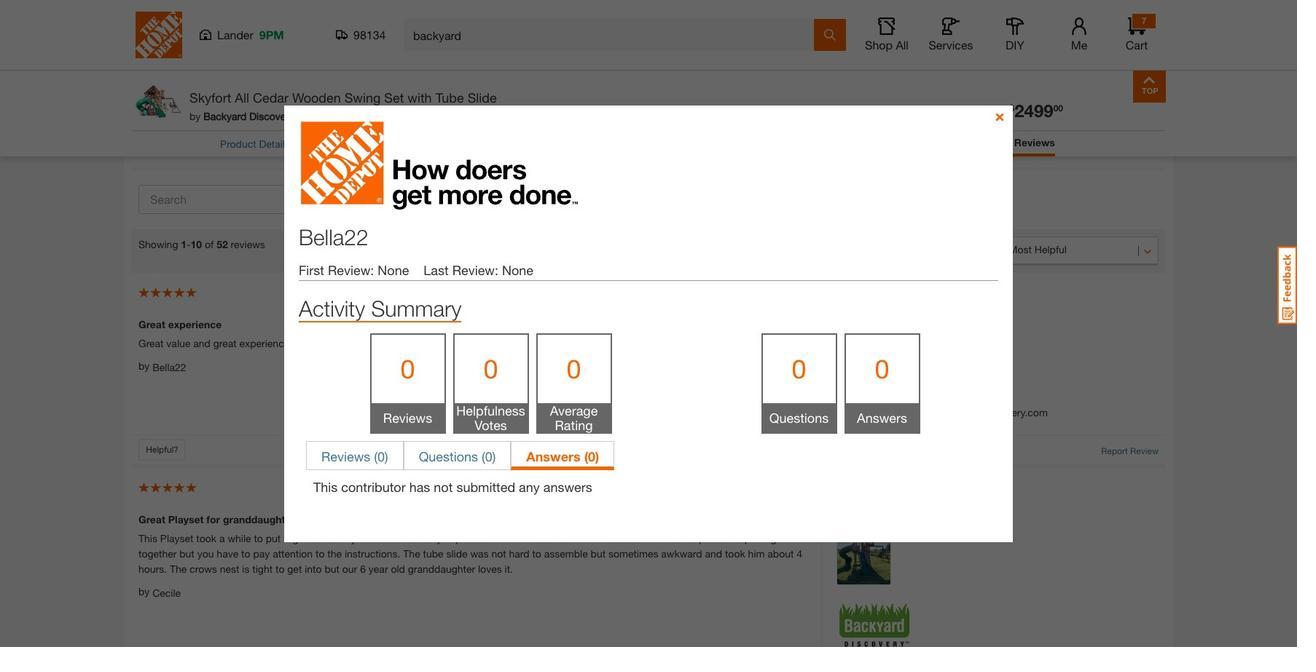 Task type: locate. For each thing, give the bounding box(es) containing it.
answers left from
[[857, 410, 907, 426]]

was left very
[[402, 533, 420, 545]]

answers for answers
[[857, 410, 907, 426]]

and left great
[[193, 337, 211, 350]]

(0) for reviews (0)
[[374, 449, 388, 465]]

2 vertical spatial great
[[138, 514, 165, 526]]

star symbol image down filter by:
[[412, 203, 423, 213]]

with
[[408, 90, 432, 106], [495, 533, 514, 545]]

0 vertical spatial with
[[408, 90, 432, 106]]

services button
[[928, 17, 974, 52]]

1 horizontal spatial bella22
[[299, 224, 369, 250]]

2 vertical spatial by
[[138, 586, 150, 598]]

experience up value
[[168, 318, 222, 331]]

5
[[406, 203, 412, 216]]

4 0 from the left
[[792, 353, 807, 385]]

2 (0) from the left
[[482, 449, 496, 465]]

to left get
[[275, 563, 285, 576]]

0 vertical spatial this
[[313, 480, 338, 496]]

(0) up submitted
[[482, 449, 496, 465]]

review:
[[328, 262, 374, 278], [452, 262, 499, 278]]

not up 'loves'
[[492, 548, 506, 560]]

reviews for reviews
[[383, 410, 432, 426]]

it. inside the great playset for granddaughter! this playset took a while to put together but my husband was very impressed with the detail of the instructions. he had no problems putting it together but you have to pay attention to the instructions.  the tube slide was not hard to assemble but sometimes awkward and took him about 4 hours.  the crows nest is tight to get into but our 6 year old granddaughter loves it.
[[505, 563, 513, 576]]

together
[[284, 533, 322, 545], [138, 548, 177, 560]]

you
[[197, 548, 214, 560]]

it. down "hard"
[[505, 563, 513, 576]]

52
[[217, 238, 228, 251]]

1 horizontal spatial with
[[495, 533, 514, 545]]

the right attention
[[327, 548, 342, 560]]

bella22 up first review: none
[[299, 224, 369, 250]]

it. right loving
[[548, 337, 557, 350]]

3 0 from the left
[[567, 353, 581, 385]]

1 horizontal spatial and
[[423, 337, 441, 350]]

the left "crows"
[[170, 563, 187, 576]]

setup,
[[392, 337, 421, 350]]

not right has
[[434, 480, 453, 496]]

bella22 button
[[152, 360, 186, 375]]

none for last review: none
[[502, 262, 534, 278]]

to right regards
[[340, 337, 349, 350]]

0 vertical spatial customer
[[964, 136, 1012, 149]]

reviews
[[1014, 136, 1055, 149], [383, 410, 432, 426], [321, 449, 370, 465]]

reviews up contributor
[[321, 449, 370, 465]]

star symbol image left 1 'button'
[[538, 203, 550, 213]]

(0) for questions (0)
[[482, 449, 496, 465]]

1 vertical spatial 4
[[797, 548, 803, 560]]

and inside the great playset for granddaughter! this playset took a while to put together but my husband was very impressed with the detail of the instructions. he had no problems putting it together but you have to pay attention to the instructions.  the tube slide was not hard to assemble but sometimes awkward and took him about 4 hours.  the crows nest is tight to get into but our 6 year old granddaughter loves it.
[[705, 548, 722, 560]]

answers for answers (0)
[[526, 449, 581, 465]]

4 inside the great playset for granddaughter! this playset took a while to put together but my husband was very impressed with the detail of the instructions. he had no problems putting it together but you have to pay attention to the instructions.  the tube slide was not hard to assemble but sometimes awkward and took him about 4 hours.  the crows nest is tight to get into but our 6 year old granddaughter loves it.
[[797, 548, 803, 560]]

filter
[[397, 179, 420, 191]]

3 great from the top
[[138, 514, 165, 526]]

product details
[[220, 138, 290, 150]]

1 vertical spatial of
[[561, 533, 570, 545]]

1 horizontal spatial answers
[[857, 410, 907, 426]]

star symbol image
[[454, 203, 465, 213], [538, 203, 550, 213]]

star symbol image inside "3" "button"
[[496, 203, 508, 213]]

all up by backyard discovery at the top of the page
[[235, 90, 249, 106]]

experience left in
[[239, 337, 289, 350]]

9pm
[[259, 28, 284, 42]]

main content
[[0, 0, 1297, 648]]

0 horizontal spatial review:
[[328, 262, 374, 278]]

sometimes
[[609, 548, 658, 560]]

0 horizontal spatial reviews
[[321, 449, 370, 465]]

customer left review
[[836, 406, 881, 419]]

nest
[[220, 563, 239, 576]]

0 horizontal spatial was
[[402, 533, 420, 545]]

98134 button
[[336, 28, 386, 42]]

star symbol image right 2 button
[[580, 203, 592, 213]]

2 great from the top
[[138, 337, 164, 350]]

0 vertical spatial it.
[[548, 337, 557, 350]]

this inside the great playset for granddaughter! this playset took a while to put together but my husband was very impressed with the detail of the instructions. he had no problems putting it together but you have to pay attention to the instructions.  the tube slide was not hard to assemble but sometimes awkward and took him about 4 hours.  the crows nest is tight to get into but our 6 year old granddaughter loves it.
[[138, 533, 157, 545]]

great inside the great playset for granddaughter! this playset took a while to put together but my husband was very impressed with the detail of the instructions. he had no problems putting it together but you have to pay attention to the instructions.  the tube slide was not hard to assemble but sometimes awkward and took him about 4 hours.  the crows nest is tight to get into but our 6 year old granddaughter loves it.
[[138, 514, 165, 526]]

0 horizontal spatial the
[[170, 563, 187, 576]]

1 left the 10
[[181, 238, 187, 251]]

0 vertical spatial took
[[196, 533, 217, 545]]

to right "hard"
[[532, 548, 541, 560]]

is
[[242, 563, 250, 576]]

(0) inside button
[[374, 449, 388, 465]]

to up into
[[316, 548, 325, 560]]

98134
[[353, 28, 386, 42]]

review: right first on the left
[[328, 262, 374, 278]]

1 horizontal spatial was
[[470, 548, 489, 560]]

1 vertical spatial bella22
[[152, 361, 186, 374]]

services
[[929, 38, 973, 52]]

1 vertical spatial answers
[[526, 449, 581, 465]]

(0) up contributor
[[374, 449, 388, 465]]

backyard
[[204, 110, 247, 122]]

this
[[649, 337, 665, 350]]

answers (0) button
[[511, 442, 615, 471]]

0 horizontal spatial questions
[[419, 449, 478, 465]]

1 horizontal spatial 1
[[574, 203, 580, 216]]

by inside by bella22
[[138, 360, 150, 372]]

are
[[502, 337, 516, 350]]

1 vertical spatial all
[[235, 90, 249, 106]]

all inside button
[[896, 38, 909, 52]]

submitted
[[457, 480, 515, 496]]

all for skyfort
[[235, 90, 249, 106]]

had
[[665, 533, 682, 545]]

from
[[916, 406, 937, 419]]

logo image
[[836, 343, 914, 405], [836, 600, 914, 648]]

0 vertical spatial great
[[138, 318, 165, 331]]

0 vertical spatial 1
[[574, 203, 580, 216]]

reviews down 2499
[[1014, 136, 1055, 149]]

instructions.
[[590, 533, 646, 545], [345, 548, 400, 560]]

playset left for
[[168, 514, 204, 526]]

1 horizontal spatial star symbol image
[[496, 203, 508, 213]]

2499
[[1015, 101, 1054, 121]]

$
[[1010, 103, 1015, 114]]

4 right "about"
[[797, 548, 803, 560]]

by down skyfort
[[190, 110, 201, 122]]

0 horizontal spatial of
[[205, 238, 214, 251]]

1 vertical spatial logo image
[[836, 600, 914, 648]]

reviews (0)
[[321, 449, 388, 465]]

star symbol image left 2
[[496, 203, 508, 213]]

1 horizontal spatial of
[[561, 533, 570, 545]]

1 horizontal spatial questions
[[770, 410, 829, 426]]

last
[[424, 262, 449, 278]]

1 vertical spatial questions
[[419, 449, 478, 465]]

0 horizontal spatial took
[[196, 533, 217, 545]]

this up hours.
[[138, 533, 157, 545]]

but
[[325, 533, 340, 545], [179, 548, 194, 560], [591, 548, 606, 560], [325, 563, 340, 576]]

old
[[391, 563, 405, 576]]

and down problems
[[705, 548, 722, 560]]

0 vertical spatial together
[[284, 533, 322, 545]]

activity summary
[[299, 296, 462, 321]]

overlay image image
[[299, 120, 579, 210]]

7
[[1142, 15, 1147, 26]]

our
[[342, 563, 357, 576]]

2 horizontal spatial star symbol image
[[580, 203, 592, 213]]

instructions. up sometimes
[[590, 533, 646, 545]]

star symbol image inside 1 'button'
[[580, 203, 592, 213]]

the
[[403, 548, 420, 560], [170, 563, 187, 576]]

1 horizontal spatial review:
[[452, 262, 499, 278]]

cecile button
[[152, 586, 181, 601]]

took left him
[[725, 548, 745, 560]]

1 vertical spatial not
[[492, 548, 506, 560]]

1 horizontal spatial 4
[[797, 548, 803, 560]]

impressed
[[445, 533, 492, 545]]

1 star symbol image from the left
[[454, 203, 465, 213]]

0 horizontal spatial star symbol image
[[454, 203, 465, 213]]

(
[[364, 111, 366, 120]]

star symbol image
[[412, 203, 423, 213], [496, 203, 508, 213], [580, 203, 592, 213]]

answers
[[857, 410, 907, 426], [526, 449, 581, 465]]

reviews (0) button
[[306, 442, 404, 471]]

not inside the great playset for granddaughter! this playset took a while to put together but my husband was very impressed with the detail of the instructions. he had no problems putting it together but you have to pay attention to the instructions.  the tube slide was not hard to assemble but sometimes awkward and took him about 4 hours.  the crows nest is tight to get into but our 6 year old granddaughter loves it.
[[492, 548, 506, 560]]

0 vertical spatial not
[[434, 480, 453, 496]]

1 star symbol image from the left
[[412, 203, 423, 213]]

0 vertical spatial by
[[190, 110, 201, 122]]

attention
[[273, 548, 313, 560]]

0 for reviews
[[400, 353, 415, 385]]

0 vertical spatial 4
[[448, 203, 454, 216]]

with up "hard"
[[495, 533, 514, 545]]

questions for questions
[[770, 410, 829, 426]]

1 horizontal spatial none
[[502, 262, 534, 278]]

0 horizontal spatial none
[[378, 262, 409, 278]]

0 horizontal spatial all
[[235, 90, 249, 106]]

this down reviews (0)
[[313, 480, 338, 496]]

questions inside questions (0) button
[[419, 449, 478, 465]]

$ 2499 00
[[1010, 101, 1063, 121]]

skyfort all cedar wooden swing set with tube slide
[[190, 90, 497, 106]]

1 vertical spatial with
[[495, 533, 514, 545]]

close image
[[994, 111, 1006, 123]]

was up 'loves'
[[470, 548, 489, 560]]

0 vertical spatial experience
[[168, 318, 222, 331]]

2 star symbol image from the left
[[538, 203, 550, 213]]

1 review: from the left
[[328, 262, 374, 278]]

together up hours.
[[138, 548, 177, 560]]

showing 1 - 10 of 52 reviews
[[138, 238, 265, 251]]

1 vertical spatial was
[[470, 548, 489, 560]]

1 horizontal spatial all
[[896, 38, 909, 52]]

average
[[550, 403, 598, 419]]

3 star symbol image from the left
[[580, 203, 592, 213]]

00
[[1054, 103, 1063, 114]]

1 0 from the left
[[400, 353, 415, 385]]

star symbol image inside 5 button
[[412, 203, 423, 213]]

1 vertical spatial the
[[170, 563, 187, 576]]

this contributor has not submitted any answers
[[313, 480, 592, 496]]

1 vertical spatial great
[[138, 337, 164, 350]]

1 great from the top
[[138, 318, 165, 331]]

1 horizontal spatial (0)
[[482, 449, 496, 465]]

me
[[1071, 38, 1088, 52]]

took up the you
[[196, 533, 217, 545]]

would
[[560, 337, 588, 350]]

1 (0) from the left
[[374, 449, 388, 465]]

2 review: from the left
[[452, 262, 499, 278]]

instructions. up year
[[345, 548, 400, 560]]

0 horizontal spatial instructions.
[[345, 548, 400, 560]]

0 horizontal spatial customer
[[836, 406, 881, 419]]

0 vertical spatial instructions.
[[590, 533, 646, 545]]

and right setup,
[[423, 337, 441, 350]]

reviews for reviews (0)
[[321, 449, 370, 465]]

it. inside great experience great value and great experience in regards to delivery, setup, and quality. kids are loving it. would recommend this brand to others.
[[548, 337, 557, 350]]

2 vertical spatial reviews
[[321, 449, 370, 465]]

by left cecile
[[138, 586, 150, 598]]

0 vertical spatial all
[[896, 38, 909, 52]]

0 horizontal spatial star symbol image
[[412, 203, 423, 213]]

star symbol image inside 2 button
[[538, 203, 550, 213]]

with right the set
[[408, 90, 432, 106]]

of left the 52
[[205, 238, 214, 251]]

1 right 2 button
[[574, 203, 580, 216]]

great for great playset for granddaughter! this playset took a while to put together but my husband was very impressed with the detail of the instructions. he had no problems putting it together but you have to pay attention to the instructions.  the tube slide was not hard to assemble but sometimes awkward and took him about 4 hours.  the crows nest is tight to get into but our 6 year old granddaughter loves it.
[[138, 514, 165, 526]]

2 none from the left
[[502, 262, 534, 278]]

none down 2
[[502, 262, 534, 278]]

but right assemble in the bottom left of the page
[[591, 548, 606, 560]]

6
[[360, 563, 366, 576]]

recommend
[[591, 337, 646, 350]]

get
[[287, 563, 302, 576]]

the up "hard"
[[517, 533, 531, 545]]

1 none from the left
[[378, 262, 409, 278]]

by inside by cecile
[[138, 586, 150, 598]]

(0) inside button
[[584, 449, 599, 465]]

2 star symbol image from the left
[[496, 203, 508, 213]]

showing
[[138, 238, 178, 251]]

the up assemble in the bottom left of the page
[[573, 533, 588, 545]]

1 horizontal spatial together
[[284, 533, 322, 545]]

of up assemble in the bottom left of the page
[[561, 533, 570, 545]]

bella22
[[299, 224, 369, 250], [152, 361, 186, 374]]

star symbol image inside 4 button
[[454, 203, 465, 213]]

0 vertical spatial answers
[[857, 410, 907, 426]]

0 horizontal spatial (0)
[[374, 449, 388, 465]]

1 horizontal spatial not
[[492, 548, 506, 560]]

5 0 from the left
[[875, 353, 890, 385]]

questions (0) button
[[404, 442, 511, 471]]

1 horizontal spatial it.
[[548, 337, 557, 350]]

review: right last on the left of the page
[[452, 262, 499, 278]]

2 horizontal spatial and
[[705, 548, 722, 560]]

bella22 down value
[[152, 361, 186, 374]]

2 0 from the left
[[484, 353, 498, 385]]

reviews up questions (0) button
[[383, 410, 432, 426]]

answers up answers on the left of the page
[[526, 449, 581, 465]]

0 horizontal spatial 1
[[181, 238, 187, 251]]

1 vertical spatial customer
[[836, 406, 881, 419]]

1 horizontal spatial the
[[403, 548, 420, 560]]

for
[[207, 514, 220, 526]]

1 horizontal spatial reviews
[[383, 410, 432, 426]]

lander
[[217, 28, 253, 42]]

it.
[[548, 337, 557, 350], [505, 563, 513, 576]]

1 horizontal spatial customer
[[964, 136, 1012, 149]]

0 vertical spatial bella22
[[299, 224, 369, 250]]

0 vertical spatial logo image
[[836, 343, 914, 405]]

0 horizontal spatial with
[[408, 90, 432, 106]]

(0)
[[374, 449, 388, 465], [482, 449, 496, 465], [584, 449, 599, 465]]

0 horizontal spatial together
[[138, 548, 177, 560]]

rating
[[555, 418, 593, 434]]

0 horizontal spatial answers
[[526, 449, 581, 465]]

1 vertical spatial it.
[[505, 563, 513, 576]]

about
[[768, 548, 794, 560]]

reviews inside button
[[321, 449, 370, 465]]

answers inside answers (0) button
[[526, 449, 581, 465]]

customer down close icon
[[964, 136, 1012, 149]]

0 vertical spatial questions
[[770, 410, 829, 426]]

0 vertical spatial reviews
[[1014, 136, 1055, 149]]

4 right 5 button on the top of the page
[[448, 203, 454, 216]]

0 horizontal spatial it.
[[505, 563, 513, 576]]

questions
[[770, 410, 829, 426], [419, 449, 478, 465]]

(0) inside button
[[482, 449, 496, 465]]

none up the activity summary
[[378, 262, 409, 278]]

to
[[340, 337, 349, 350], [697, 337, 706, 350], [254, 533, 263, 545], [241, 548, 250, 560], [316, 548, 325, 560], [532, 548, 541, 560], [275, 563, 285, 576]]

to up is
[[241, 548, 250, 560]]

What can we help you find today? search field
[[413, 20, 813, 50]]

(0) down rating
[[584, 449, 599, 465]]

cedar
[[253, 90, 289, 106]]

1 vertical spatial by
[[138, 360, 150, 372]]

skyfort
[[190, 90, 231, 106]]

0 horizontal spatial 4
[[448, 203, 454, 216]]

0 horizontal spatial bella22
[[152, 361, 186, 374]]

cart 7
[[1126, 15, 1148, 52]]

together up attention
[[284, 533, 322, 545]]

0 vertical spatial of
[[205, 238, 214, 251]]

all right shop
[[896, 38, 909, 52]]

2 horizontal spatial the
[[573, 533, 588, 545]]

3 (0) from the left
[[584, 449, 599, 465]]

the up old
[[403, 548, 420, 560]]

great
[[138, 318, 165, 331], [138, 337, 164, 350], [138, 514, 165, 526]]

a
[[219, 533, 225, 545]]

star symbol image left 3
[[454, 203, 465, 213]]

1 horizontal spatial took
[[725, 548, 745, 560]]

3 button
[[481, 193, 516, 222]]

by left bella22 button
[[138, 360, 150, 372]]

1 vertical spatial reviews
[[383, 410, 432, 426]]

playset up hours.
[[160, 533, 193, 545]]



Task type: vqa. For each thing, say whether or not it's contained in the screenshot.
Get It Fast link
no



Task type: describe. For each thing, give the bounding box(es) containing it.
customer for customer reviews
[[964, 136, 1012, 149]]

)
[[379, 111, 381, 120]]

to right "brand"
[[697, 337, 706, 350]]

great
[[213, 337, 237, 350]]

me button
[[1056, 17, 1103, 52]]

answers (0)
[[526, 449, 599, 465]]

diy
[[1006, 38, 1025, 52]]

it
[[779, 533, 785, 545]]

of inside the great playset for granddaughter! this playset took a while to put together but my husband was very impressed with the detail of the instructions. he had no problems putting it together but you have to pay attention to the instructions.  the tube slide was not hard to assemble but sometimes awkward and took him about 4 hours.  the crows nest is tight to get into but our 6 year old granddaughter loves it.
[[561, 533, 570, 545]]

with inside the great playset for granddaughter! this playset took a while to put together but my husband was very impressed with the detail of the instructions. he had no problems putting it together but you have to pay attention to the instructions.  the tube slide was not hard to assemble but sometimes awkward and took him about 4 hours.  the crows nest is tight to get into but our 6 year old granddaughter loves it.
[[495, 533, 514, 545]]

cecile
[[152, 587, 181, 600]]

in
[[292, 337, 300, 350]]

regards
[[303, 337, 337, 350]]

to left put
[[254, 533, 263, 545]]

year
[[369, 563, 388, 576]]

star symbol image for 2
[[538, 203, 550, 213]]

questions for questions (0)
[[419, 449, 478, 465]]

cart
[[1126, 38, 1148, 52]]

all for shop
[[896, 38, 909, 52]]

by cecile
[[138, 586, 181, 600]]

helpfulness
[[457, 403, 525, 419]]

my
[[342, 533, 356, 545]]

shop all button
[[864, 17, 910, 52]]

2 horizontal spatial reviews
[[1014, 136, 1055, 149]]

bella22 inside main content
[[299, 224, 369, 250]]

quality.
[[444, 337, 476, 350]]

review
[[884, 406, 913, 419]]

wooden
[[292, 90, 341, 106]]

1 vertical spatial instructions.
[[345, 548, 400, 560]]

0 for helpfulness votes
[[484, 353, 498, 385]]

by bella22
[[138, 360, 186, 374]]

report review button
[[1102, 445, 1159, 458]]

activity
[[299, 296, 365, 321]]

star symbol image for 4
[[454, 203, 465, 213]]

summary
[[371, 296, 462, 321]]

customer for customer review from backyarddiscovery.com
[[836, 406, 881, 419]]

backyarddiscovery.com
[[940, 406, 1048, 419]]

10
[[191, 238, 202, 251]]

product image image
[[135, 77, 182, 125]]

none for first review: none
[[378, 262, 409, 278]]

first
[[299, 262, 324, 278]]

great for great experience great value and great experience in regards to delivery, setup, and quality. kids are loving it. would recommend this brand to others.
[[138, 318, 165, 331]]

loves
[[478, 563, 502, 576]]

granddaughter
[[408, 563, 475, 576]]

lander 9pm
[[217, 28, 284, 42]]

1 horizontal spatial this
[[313, 480, 338, 496]]

questions (0)
[[419, 449, 496, 465]]

slide
[[468, 90, 497, 106]]

but left our
[[325, 563, 340, 576]]

very
[[423, 533, 442, 545]]

crows
[[190, 563, 217, 576]]

report review
[[1102, 446, 1159, 457]]

1 horizontal spatial the
[[517, 533, 531, 545]]

1 vertical spatial playset
[[160, 533, 193, 545]]

pay
[[253, 548, 270, 560]]

2 logo image from the top
[[836, 600, 914, 648]]

(0) for answers (0)
[[584, 449, 599, 465]]

by backyard discovery
[[190, 110, 294, 122]]

into
[[305, 563, 322, 576]]

last review: none
[[424, 262, 534, 278]]

1 horizontal spatial experience
[[239, 337, 289, 350]]

him
[[748, 548, 765, 560]]

bella22 inside by bella22
[[152, 361, 186, 374]]

feedback link image
[[1278, 246, 1297, 325]]

but left my
[[325, 533, 340, 545]]

4 inside 4 button
[[448, 203, 454, 216]]

discovery
[[249, 110, 294, 122]]

0 horizontal spatial experience
[[168, 318, 222, 331]]

Search text field
[[138, 185, 353, 214]]

top button
[[1133, 70, 1166, 103]]

0 horizontal spatial and
[[193, 337, 211, 350]]

1 logo image from the top
[[836, 343, 914, 405]]

0 vertical spatial playset
[[168, 514, 204, 526]]

223
[[366, 111, 379, 120]]

hours.
[[138, 563, 167, 576]]

but left the you
[[179, 548, 194, 560]]

1 horizontal spatial instructions.
[[590, 533, 646, 545]]

-
[[187, 238, 191, 251]]

0 horizontal spatial not
[[434, 480, 453, 496]]

have
[[217, 548, 238, 560]]

0 for questions
[[792, 353, 807, 385]]

review: for last
[[452, 262, 499, 278]]

1 vertical spatial took
[[725, 548, 745, 560]]

has
[[409, 480, 430, 496]]

customer reviews
[[964, 136, 1055, 149]]

report
[[1102, 446, 1128, 457]]

loving
[[519, 337, 546, 350]]

while
[[228, 533, 251, 545]]

slide
[[446, 548, 468, 560]]

by for by cecile
[[138, 586, 150, 598]]

review: for first
[[328, 262, 374, 278]]

reviews
[[231, 238, 265, 251]]

1 vertical spatial together
[[138, 548, 177, 560]]

hard
[[509, 548, 530, 560]]

details
[[259, 138, 290, 150]]

contributor
[[341, 480, 406, 496]]

tube
[[436, 90, 464, 106]]

delivery,
[[352, 337, 389, 350]]

0 vertical spatial was
[[402, 533, 420, 545]]

main content containing 0
[[0, 0, 1297, 648]]

swing
[[344, 90, 381, 106]]

0 for answers
[[875, 353, 890, 385]]

0 for average rating
[[567, 353, 581, 385]]

star symbol image for 5
[[412, 203, 423, 213]]

star symbol image for 3
[[496, 203, 508, 213]]

tube
[[423, 548, 444, 560]]

by for by bella22
[[138, 360, 150, 372]]

value
[[166, 337, 190, 350]]

assemble
[[544, 548, 588, 560]]

set
[[384, 90, 404, 106]]

1 vertical spatial 1
[[181, 238, 187, 251]]

5 button
[[397, 193, 432, 222]]

helpful? button
[[138, 439, 186, 461]]

1 inside 1 'button'
[[574, 203, 580, 216]]

3
[[490, 203, 496, 216]]

tight
[[252, 563, 273, 576]]

star symbol image for 1
[[580, 203, 592, 213]]

by for by backyard discovery
[[190, 110, 201, 122]]

problems
[[699, 533, 742, 545]]

0 horizontal spatial the
[[327, 548, 342, 560]]

0 vertical spatial the
[[403, 548, 420, 560]]

great playset for granddaughter! this playset took a while to put together but my husband was very impressed with the detail of the instructions. he had no problems putting it together but you have to pay attention to the instructions.  the tube slide was not hard to assemble but sometimes awkward and took him about 4 hours.  the crows nest is tight to get into but our 6 year old granddaughter loves it.
[[138, 514, 803, 576]]

he
[[649, 533, 662, 545]]

brand
[[668, 337, 694, 350]]

the home depot logo image
[[136, 12, 182, 58]]

product
[[220, 138, 256, 150]]



